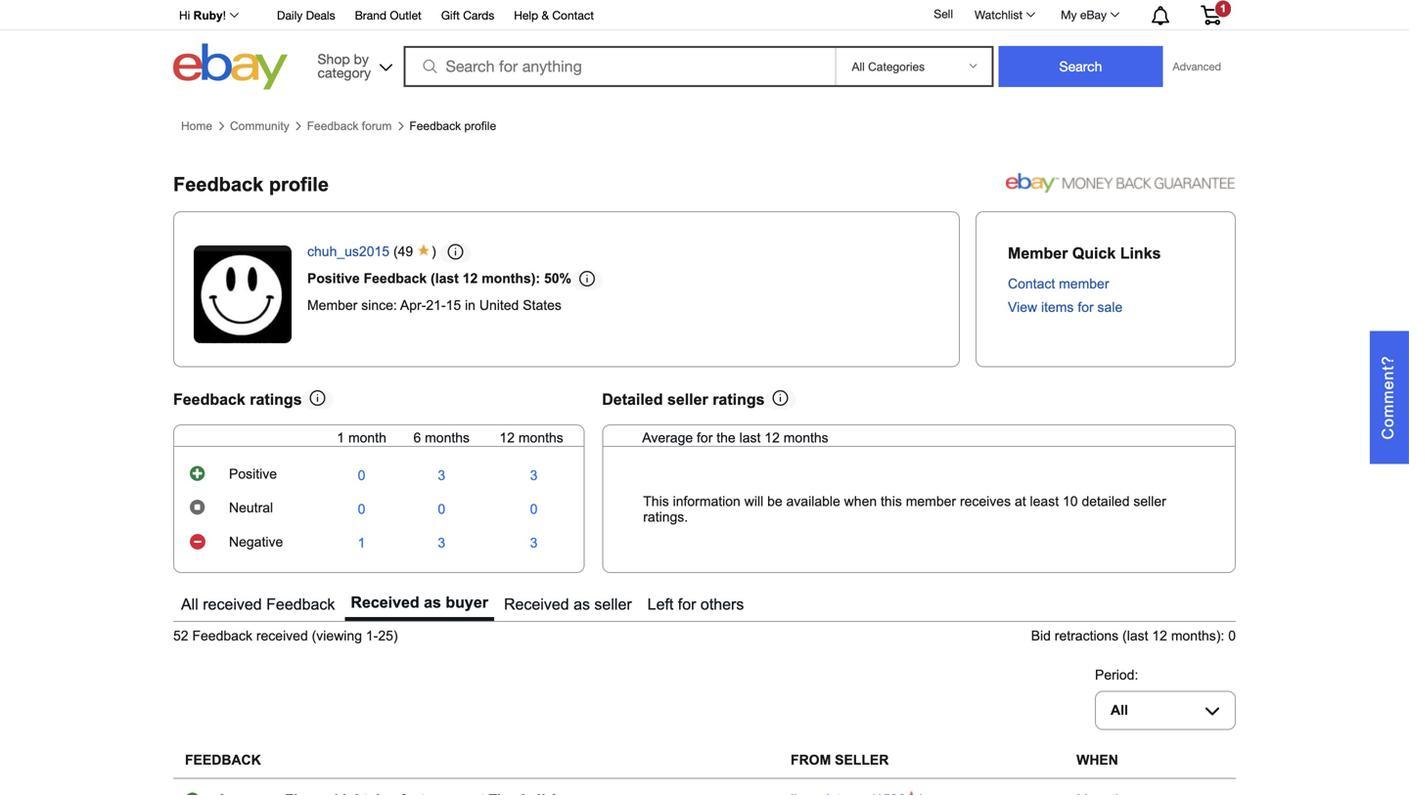 Task type: describe. For each thing, give the bounding box(es) containing it.
1 inside account "navigation"
[[1221, 2, 1227, 14]]

chuh_us2015 ( 49
[[307, 244, 413, 260]]

1 for 1 month
[[337, 431, 345, 446]]

neutral
[[229, 501, 273, 516]]

least
[[1030, 494, 1059, 510]]

1 button
[[358, 536, 366, 552]]

months for 6 months
[[425, 431, 470, 446]]

chuh_us2015
[[307, 244, 390, 260]]

contact inside account "navigation"
[[553, 8, 594, 22]]

united
[[480, 298, 519, 313]]

months for 12 months
[[519, 431, 564, 446]]

1 link
[[1189, 0, 1234, 28]]

sell link
[[926, 7, 962, 21]]

be
[[768, 494, 783, 510]]

shop
[[318, 51, 350, 67]]

0 button up 1 button on the bottom of the page
[[358, 502, 366, 518]]

view items for sale link
[[1008, 300, 1123, 315]]

0 button down 6 months
[[438, 502, 446, 518]]

months): for 50%
[[482, 271, 540, 286]]

all for all received feedback
[[181, 596, 199, 614]]

select the feedback time period you want to see element
[[1095, 668, 1139, 683]]

deals
[[306, 8, 335, 22]]

by
[[354, 51, 369, 67]]

ebay money back guarantee policy image
[[1006, 170, 1236, 193]]

others
[[701, 596, 744, 614]]

outlet
[[390, 8, 422, 22]]

!
[[223, 9, 226, 22]]

from seller element
[[791, 753, 889, 769]]

my
[[1061, 8, 1077, 22]]

positive for positive
[[229, 467, 277, 482]]

home link
[[181, 119, 212, 133]]

received as buyer
[[351, 594, 488, 612]]

feedback profile for feedback profile page for chuh_us2015 element
[[173, 174, 329, 195]]

shop by category
[[318, 51, 371, 81]]

profile for feedback profile link
[[464, 119, 496, 133]]

negative
[[229, 535, 283, 550]]

feedback forum link
[[307, 119, 392, 133]]

ruby
[[194, 9, 223, 22]]

help & contact link
[[514, 5, 594, 27]]

0 for the 0 button underneath 12 months
[[530, 502, 538, 517]]

months): for 0
[[1172, 629, 1225, 644]]

3 button down 6 months
[[438, 468, 446, 484]]

3 down 6 months
[[438, 468, 446, 484]]

in
[[465, 298, 476, 313]]

this information will be available when this member receives at least 10 detailed seller ratings.
[[643, 494, 1167, 525]]

received for received as buyer
[[351, 594, 420, 612]]

3 button down 12 months
[[530, 468, 538, 484]]

last
[[740, 431, 761, 446]]

&
[[542, 8, 549, 22]]

left
[[648, 596, 674, 614]]

3 button up the received as buyer
[[438, 536, 446, 552]]

period:
[[1095, 668, 1139, 683]]

gift cards
[[441, 8, 495, 22]]

apr-
[[400, 298, 426, 313]]

from seller
[[791, 753, 889, 769]]

brand outlet
[[355, 8, 422, 22]]

my ebay
[[1061, 8, 1107, 22]]

all received feedback
[[181, 596, 335, 614]]

bid
[[1032, 629, 1051, 644]]

6 months
[[414, 431, 470, 446]]

0 vertical spatial seller
[[668, 391, 709, 409]]

hi ruby !
[[179, 9, 226, 22]]

brand outlet link
[[355, 5, 422, 27]]

12 right retractions
[[1153, 629, 1168, 644]]

at
[[1015, 494, 1027, 510]]

1 ratings from the left
[[250, 391, 302, 409]]

daily deals
[[277, 8, 335, 22]]

profile for feedback profile page for chuh_us2015 element
[[269, 174, 329, 195]]

as for seller
[[574, 596, 590, 614]]

account navigation
[[168, 0, 1236, 30]]

seller inside received as seller button
[[595, 596, 632, 614]]

receives
[[960, 494, 1011, 510]]

available
[[787, 494, 841, 510]]

21-
[[426, 298, 446, 313]]

quick
[[1073, 245, 1116, 262]]

15
[[446, 298, 461, 313]]

sell
[[934, 7, 954, 21]]

1 for 1 button on the bottom of the page
[[358, 536, 366, 551]]

detailed
[[602, 391, 663, 409]]

help & contact
[[514, 8, 594, 22]]

hi
[[179, 9, 190, 22]]

2 ratings from the left
[[713, 391, 765, 409]]

0 button down 12 months
[[530, 502, 538, 518]]

member quick links
[[1008, 245, 1162, 262]]

Search for anything text field
[[407, 48, 832, 85]]

category
[[318, 65, 371, 81]]

average for the last 12 months
[[642, 431, 829, 446]]

shop by category button
[[309, 44, 397, 86]]

advanced
[[1173, 60, 1222, 73]]

feedback forum
[[307, 119, 392, 133]]

50%
[[544, 271, 572, 286]]

since:
[[361, 298, 397, 313]]

(last for feedback
[[431, 271, 459, 286]]

none submit inside the shop by category banner
[[999, 46, 1163, 87]]

bid retractions (last 12 months): 0
[[1032, 629, 1236, 644]]

(last for retractions
[[1123, 629, 1149, 644]]

positive for positive feedback (last 12 months): 50%
[[307, 271, 360, 286]]

detailed seller ratings
[[602, 391, 765, 409]]

home
[[181, 119, 212, 133]]



Task type: locate. For each thing, give the bounding box(es) containing it.
as for buyer
[[424, 594, 441, 612]]

links
[[1121, 245, 1162, 262]]

contact member link
[[1008, 277, 1110, 292]]

10
[[1063, 494, 1078, 510]]

0 horizontal spatial positive
[[229, 467, 277, 482]]

0 vertical spatial member
[[1059, 277, 1110, 292]]

1 horizontal spatial ratings
[[713, 391, 765, 409]]

months):
[[482, 271, 540, 286], [1172, 629, 1225, 644]]

2 vertical spatial 1
[[358, 536, 366, 551]]

1 up advanced
[[1221, 2, 1227, 14]]

contact right "&"
[[553, 8, 594, 22]]

2 vertical spatial seller
[[595, 596, 632, 614]]

1 vertical spatial 1
[[337, 431, 345, 446]]

3 button up received as seller
[[530, 536, 538, 552]]

0 button
[[358, 468, 366, 484], [358, 502, 366, 518], [438, 502, 446, 518], [530, 502, 538, 518]]

1 horizontal spatial member
[[1008, 245, 1068, 262]]

0 vertical spatial positive
[[307, 271, 360, 286]]

positive up neutral at the bottom of page
[[229, 467, 277, 482]]

0 horizontal spatial profile
[[269, 174, 329, 195]]

0 vertical spatial 1
[[1221, 2, 1227, 14]]

for left the
[[697, 431, 713, 446]]

sale
[[1098, 300, 1123, 315]]

1 month
[[337, 431, 387, 446]]

2 months from the left
[[519, 431, 564, 446]]

buyer
[[446, 594, 488, 612]]

received up 25)
[[351, 594, 420, 612]]

all up 52
[[181, 596, 199, 614]]

1 horizontal spatial as
[[574, 596, 590, 614]]

0 vertical spatial months):
[[482, 271, 540, 286]]

member up view items for sale link at the right of the page
[[1059, 277, 1110, 292]]

member for member since: apr-21-15 in united states
[[307, 298, 358, 313]]

feedback element
[[185, 753, 261, 769]]

received
[[203, 596, 262, 614], [256, 629, 308, 644]]

all received feedback button
[[175, 590, 341, 622]]

when
[[1077, 753, 1119, 769]]

1 horizontal spatial positive
[[307, 271, 360, 286]]

0 horizontal spatial for
[[678, 596, 697, 614]]

member for member quick links
[[1008, 245, 1068, 262]]

feedback score is 49 element
[[398, 244, 413, 263]]

(last up select the feedback time period you want to see element
[[1123, 629, 1149, 644]]

my ebay link
[[1051, 3, 1129, 26]]

contact up view
[[1008, 277, 1056, 292]]

as inside received as buyer button
[[424, 594, 441, 612]]

1 horizontal spatial seller
[[668, 391, 709, 409]]

for left sale
[[1078, 300, 1094, 315]]

received as seller
[[504, 596, 632, 614]]

1 months from the left
[[425, 431, 470, 446]]

comment?
[[1380, 356, 1397, 440]]

received inside button
[[203, 596, 262, 614]]

seller left left on the bottom left of page
[[595, 596, 632, 614]]

contact
[[553, 8, 594, 22], [1008, 277, 1056, 292]]

1 vertical spatial feedback profile
[[173, 174, 329, 195]]

information
[[673, 494, 741, 510]]

items
[[1042, 300, 1074, 315]]

0 horizontal spatial feedback profile
[[173, 174, 329, 195]]

(last
[[431, 271, 459, 286], [1123, 629, 1149, 644]]

1 horizontal spatial received
[[504, 596, 569, 614]]

all inside dropdown button
[[1111, 703, 1129, 719]]

forum
[[362, 119, 392, 133]]

3 up the received as buyer
[[438, 536, 446, 551]]

seller inside this information will be available when this member receives at least 10 detailed seller ratings.
[[1134, 494, 1167, 510]]

3 up received as seller
[[530, 536, 538, 551]]

as left left on the bottom left of page
[[574, 596, 590, 614]]

1 horizontal spatial all
[[1111, 703, 1129, 719]]

shop by category banner
[[168, 0, 1236, 95]]

ratings
[[250, 391, 302, 409], [713, 391, 765, 409]]

member since: apr-21-15 in united states
[[307, 298, 562, 313]]

as inside received as seller button
[[574, 596, 590, 614]]

1 vertical spatial seller
[[1134, 494, 1167, 510]]

month
[[348, 431, 387, 446]]

member inside this information will be available when this member receives at least 10 detailed seller ratings.
[[906, 494, 957, 510]]

brand
[[355, 8, 387, 22]]

(last up 15
[[431, 271, 459, 286]]

feedback profile right the forum
[[410, 119, 496, 133]]

0
[[358, 468, 366, 484], [358, 502, 366, 517], [438, 502, 446, 517], [530, 502, 538, 517], [1229, 629, 1236, 644]]

average
[[642, 431, 693, 446]]

feedback profile down the community link
[[173, 174, 329, 195]]

2 horizontal spatial for
[[1078, 300, 1094, 315]]

seller right detailed
[[1134, 494, 1167, 510]]

feedback profile main content
[[173, 111, 1410, 796]]

2 vertical spatial for
[[678, 596, 697, 614]]

all for all
[[1111, 703, 1129, 719]]

3 down 12 months
[[530, 468, 538, 484]]

watchlist link
[[964, 3, 1045, 26]]

1 horizontal spatial for
[[697, 431, 713, 446]]

None submit
[[999, 46, 1163, 87]]

1 horizontal spatial feedback profile
[[410, 119, 496, 133]]

received inside received as seller button
[[504, 596, 569, 614]]

feedback ratings
[[173, 391, 302, 409]]

0 horizontal spatial member
[[307, 298, 358, 313]]

0 vertical spatial received
[[203, 596, 262, 614]]

3 months from the left
[[784, 431, 829, 446]]

for for left for others
[[678, 596, 697, 614]]

comment? link
[[1371, 331, 1410, 464]]

received down all received feedback button
[[256, 629, 308, 644]]

1-
[[366, 629, 378, 644]]

0 vertical spatial for
[[1078, 300, 1094, 315]]

12 right last
[[765, 431, 780, 446]]

0 horizontal spatial months
[[425, 431, 470, 446]]

all down select the feedback time period you want to see element
[[1111, 703, 1129, 719]]

for for average for the last 12 months
[[697, 431, 713, 446]]

1 horizontal spatial (last
[[1123, 629, 1149, 644]]

received right buyer
[[504, 596, 569, 614]]

months): up united
[[482, 271, 540, 286]]

contact inside contact member view items for sale
[[1008, 277, 1056, 292]]

positive
[[307, 271, 360, 286], [229, 467, 277, 482]]

0 for the 0 button over 1 button on the bottom of the page
[[358, 502, 366, 517]]

as left buyer
[[424, 594, 441, 612]]

1 vertical spatial received
[[256, 629, 308, 644]]

this
[[643, 494, 669, 510]]

member right this
[[906, 494, 957, 510]]

daily
[[277, 8, 303, 22]]

received inside received as buyer button
[[351, 594, 420, 612]]

3
[[438, 468, 446, 484], [530, 468, 538, 484], [438, 536, 446, 551], [530, 536, 538, 551]]

received for received as seller
[[504, 596, 569, 614]]

1 horizontal spatial contact
[[1008, 277, 1056, 292]]

1 left month
[[337, 431, 345, 446]]

will
[[745, 494, 764, 510]]

received up the 52 feedback received (viewing 1-25)
[[203, 596, 262, 614]]

states
[[523, 298, 562, 313]]

left for others
[[648, 596, 744, 614]]

0 vertical spatial contact
[[553, 8, 594, 22]]

1 up the received as buyer
[[358, 536, 366, 551]]

0 vertical spatial profile
[[464, 119, 496, 133]]

detailed
[[1082, 494, 1130, 510]]

0 vertical spatial feedback profile
[[410, 119, 496, 133]]

cards
[[463, 8, 495, 22]]

as
[[424, 594, 441, 612], [574, 596, 590, 614]]

seller up average
[[668, 391, 709, 409]]

more than a year ago element
[[1077, 793, 1207, 796]]

1 horizontal spatial 1
[[358, 536, 366, 551]]

2 horizontal spatial months
[[784, 431, 829, 446]]

this
[[881, 494, 902, 510]]

2 horizontal spatial 1
[[1221, 2, 1227, 14]]

watchlist
[[975, 8, 1023, 22]]

member inside contact member view items for sale
[[1059, 277, 1110, 292]]

positive down the chuh_us2015 link
[[307, 271, 360, 286]]

gift cards link
[[441, 5, 495, 27]]

user profile for chuh_us2015 image
[[194, 246, 292, 344]]

52 feedback received (viewing 1-25)
[[173, 629, 398, 644]]

0 horizontal spatial 1
[[337, 431, 345, 446]]

1 vertical spatial all
[[1111, 703, 1129, 719]]

received as seller button
[[498, 590, 638, 622]]

1 vertical spatial member
[[906, 494, 957, 510]]

awesome ebayer lightning fast payment thanks!! a++++++ element
[[217, 793, 607, 796]]

feedback inside button
[[266, 596, 335, 614]]

0 horizontal spatial contact
[[553, 8, 594, 22]]

received
[[351, 594, 420, 612], [504, 596, 569, 614]]

0 vertical spatial (last
[[431, 271, 459, 286]]

ebay
[[1081, 8, 1107, 22]]

0 button down 1 month on the left bottom of the page
[[358, 468, 366, 484]]

when
[[845, 494, 877, 510]]

0 horizontal spatial (last
[[431, 271, 459, 286]]

all button
[[1095, 692, 1236, 731]]

12 months
[[500, 431, 564, 446]]

1 horizontal spatial member
[[1059, 277, 1110, 292]]

)
[[432, 244, 440, 260]]

0 for the 0 button underneath 6 months
[[438, 502, 446, 517]]

when element
[[1077, 753, 1119, 769]]

0 horizontal spatial all
[[181, 596, 199, 614]]

0 horizontal spatial ratings
[[250, 391, 302, 409]]

12 up in
[[463, 271, 478, 286]]

0 vertical spatial member
[[1008, 245, 1068, 262]]

retractions
[[1055, 629, 1119, 644]]

for inside the left for others "button"
[[678, 596, 697, 614]]

3 button
[[438, 468, 446, 484], [530, 468, 538, 484], [438, 536, 446, 552], [530, 536, 538, 552]]

2 horizontal spatial seller
[[1134, 494, 1167, 510]]

0 horizontal spatial seller
[[595, 596, 632, 614]]

ratings.
[[643, 510, 688, 525]]

gift
[[441, 8, 460, 22]]

feedback
[[307, 119, 359, 133], [410, 119, 461, 133], [173, 174, 264, 195], [364, 271, 427, 286], [173, 391, 246, 409], [266, 596, 335, 614], [192, 629, 253, 644]]

1 vertical spatial (last
[[1123, 629, 1149, 644]]

(viewing
[[312, 629, 362, 644]]

0 for the 0 button underneath 1 month on the left bottom of the page
[[358, 468, 366, 484]]

help
[[514, 8, 539, 22]]

profile inside feedback profile link
[[464, 119, 496, 133]]

1 vertical spatial for
[[697, 431, 713, 446]]

member left since: at top left
[[307, 298, 358, 313]]

received as buyer button
[[345, 590, 494, 622]]

0 horizontal spatial member
[[906, 494, 957, 510]]

positive feedback (last 12 months): 50%
[[307, 271, 572, 286]]

1 vertical spatial months):
[[1172, 629, 1225, 644]]

0 horizontal spatial as
[[424, 594, 441, 612]]

1 horizontal spatial profile
[[464, 119, 496, 133]]

all inside button
[[181, 596, 199, 614]]

6
[[414, 431, 421, 446]]

community
[[230, 119, 289, 133]]

0 vertical spatial all
[[181, 596, 199, 614]]

(
[[394, 244, 398, 260]]

feedback profile page for chuh_us2015 element
[[173, 174, 329, 195]]

months): up all dropdown button
[[1172, 629, 1225, 644]]

52
[[173, 629, 189, 644]]

member up contact member link
[[1008, 245, 1068, 262]]

1 vertical spatial profile
[[269, 174, 329, 195]]

1 vertical spatial member
[[307, 298, 358, 313]]

advanced link
[[1163, 47, 1232, 86]]

1 vertical spatial positive
[[229, 467, 277, 482]]

chuh_us2015 link
[[307, 244, 390, 263]]

12 right 6 months
[[500, 431, 515, 446]]

for inside contact member view items for sale
[[1078, 300, 1094, 315]]

0 horizontal spatial months):
[[482, 271, 540, 286]]

member
[[1008, 245, 1068, 262], [307, 298, 358, 313]]

49
[[398, 244, 413, 260]]

1 vertical spatial contact
[[1008, 277, 1056, 292]]

feedback profile for feedback profile link
[[410, 119, 496, 133]]

12
[[463, 271, 478, 286], [500, 431, 515, 446], [765, 431, 780, 446], [1153, 629, 1168, 644]]

1 horizontal spatial months
[[519, 431, 564, 446]]

for right left on the bottom left of page
[[678, 596, 697, 614]]

view
[[1008, 300, 1038, 315]]

1 horizontal spatial months):
[[1172, 629, 1225, 644]]

0 horizontal spatial received
[[351, 594, 420, 612]]



Task type: vqa. For each thing, say whether or not it's contained in the screenshot.
Up to 60% off PUMA, direct from the brand Up
no



